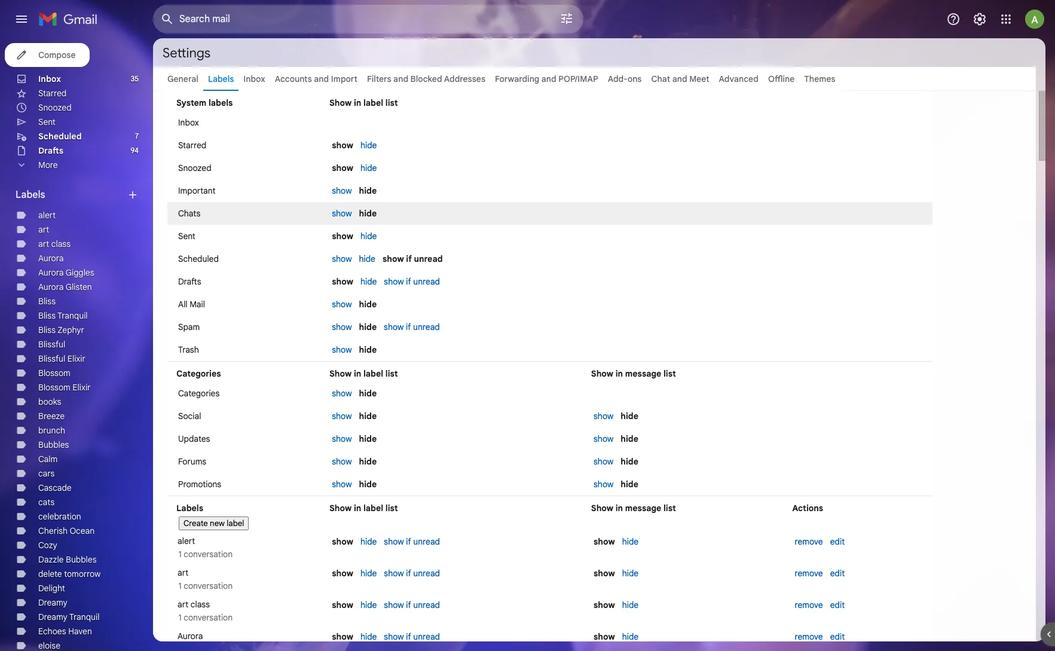 Task type: describe. For each thing, give the bounding box(es) containing it.
bubbles link
[[38, 440, 69, 450]]

1 if from the top
[[406, 254, 412, 264]]

labels
[[209, 97, 233, 108]]

7
[[135, 132, 139, 141]]

ons
[[628, 74, 642, 84]]

1 show if unread link from the top
[[384, 276, 440, 287]]

all
[[178, 299, 188, 310]]

edit link for art class 1 conversation
[[830, 600, 845, 611]]

advanced link
[[719, 74, 759, 84]]

1 inbox link from the left
[[38, 74, 61, 84]]

art class 1 conversation
[[176, 599, 233, 623]]

dazzle
[[38, 554, 64, 565]]

aurora down art class 1 conversation
[[178, 631, 203, 642]]

tranquil for bliss tranquil
[[57, 310, 88, 321]]

haven
[[68, 626, 92, 637]]

create new label button
[[179, 517, 249, 530]]

tranquil for dreamy tranquil
[[69, 612, 100, 623]]

cherish ocean
[[38, 526, 95, 536]]

in for system labels
[[354, 97, 361, 108]]

blissful elixir link
[[38, 353, 85, 364]]

important
[[178, 185, 216, 196]]

dreamy tranquil link
[[38, 612, 100, 623]]

advanced
[[719, 74, 759, 84]]

updates
[[178, 434, 210, 444]]

books link
[[38, 396, 61, 407]]

if for alert 1 conversation remove link the show if unread link
[[406, 536, 411, 547]]

2 show if unread link from the top
[[384, 322, 440, 332]]

bliss link
[[38, 296, 56, 307]]

4 remove link from the top
[[795, 632, 823, 642]]

edit for alert 1 conversation
[[830, 536, 845, 547]]

forwarding and pop/imap link
[[495, 74, 598, 84]]

social
[[178, 411, 201, 422]]

general link
[[167, 74, 198, 84]]

if for 2nd the show if unread link from the top of the page
[[406, 322, 411, 332]]

and for filters
[[394, 74, 408, 84]]

94
[[131, 146, 139, 155]]

snoozed inside labels navigation
[[38, 102, 72, 113]]

scheduled inside labels navigation
[[38, 131, 82, 142]]

show link for scheduled
[[332, 254, 352, 264]]

celebration
[[38, 511, 81, 522]]

calm
[[38, 454, 58, 465]]

cats link
[[38, 497, 55, 508]]

drafts link
[[38, 145, 63, 156]]

show link for categories
[[332, 388, 352, 399]]

class for art class
[[51, 239, 71, 249]]

brunch link
[[38, 425, 65, 436]]

starred inside labels navigation
[[38, 88, 67, 99]]

aurora glisten link
[[38, 282, 92, 292]]

show if unread link for art 1 conversation's remove link
[[384, 568, 440, 579]]

filters and blocked addresses link
[[367, 74, 486, 84]]

breeze
[[38, 411, 65, 422]]

delete tomorrow
[[38, 569, 101, 579]]

edit for art 1 conversation
[[830, 568, 845, 579]]

elixir for blissful elixir
[[67, 353, 85, 364]]

and for accounts
[[314, 74, 329, 84]]

dreamy tranquil
[[38, 612, 100, 623]]

art for art class
[[38, 239, 49, 249]]

glisten
[[66, 282, 92, 292]]

general
[[167, 74, 198, 84]]

art 1 conversation
[[176, 568, 233, 591]]

chats
[[178, 208, 201, 219]]

2 vertical spatial labels
[[176, 503, 203, 514]]

show for labels
[[330, 503, 352, 514]]

add-ons link
[[608, 74, 642, 84]]

chat and meet link
[[651, 74, 710, 84]]

aurora glisten
[[38, 282, 92, 292]]

edit link for alert 1 conversation
[[830, 536, 845, 547]]

more
[[38, 160, 58, 170]]

show link for social
[[332, 411, 352, 422]]

chat and meet
[[651, 74, 710, 84]]

cascade link
[[38, 483, 72, 493]]

1 vertical spatial categories
[[178, 388, 220, 399]]

inbox for 1st inbox link
[[38, 74, 61, 84]]

show link for trash
[[332, 344, 352, 355]]

aurora for aurora "link"
[[38, 253, 64, 264]]

labels for labels link
[[208, 74, 234, 84]]

system
[[176, 97, 207, 108]]

filters and blocked addresses
[[367, 74, 486, 84]]

snoozed link
[[38, 102, 72, 113]]

mail
[[190, 299, 205, 310]]

cozy
[[38, 540, 57, 551]]

accounts and import link
[[275, 74, 358, 84]]

ocean
[[70, 526, 95, 536]]

books
[[38, 396, 61, 407]]

bliss zephyr
[[38, 325, 84, 335]]

show if unread link for 1st remove link from the bottom
[[384, 632, 440, 642]]

actions
[[793, 503, 824, 514]]

inbox for first inbox link from right
[[244, 74, 265, 84]]

compose
[[38, 50, 76, 60]]

message for categories
[[625, 368, 662, 379]]

promotions
[[178, 479, 221, 490]]

labels heading
[[16, 189, 127, 201]]

alert 1 conversation
[[176, 536, 233, 560]]

show in message list for labels
[[591, 503, 676, 514]]

art for art
[[38, 224, 49, 235]]

pop/imap
[[559, 74, 598, 84]]

sent link
[[38, 117, 56, 127]]

compose button
[[5, 43, 90, 67]]

1 vertical spatial drafts
[[178, 276, 201, 287]]

cats
[[38, 497, 55, 508]]

blossom for blossom elixir
[[38, 382, 70, 393]]

remove link for art 1 conversation
[[795, 568, 823, 579]]

filters
[[367, 74, 391, 84]]

if for the show if unread link associated with art 1 conversation's remove link
[[406, 568, 411, 579]]

all mail
[[178, 299, 205, 310]]

blissful for blissful link
[[38, 339, 65, 350]]

show in label list for categories
[[330, 368, 398, 379]]

echoes haven
[[38, 626, 92, 637]]

sent inside labels navigation
[[38, 117, 56, 127]]

add-ons
[[608, 74, 642, 84]]

edit for art class 1 conversation
[[830, 600, 845, 611]]

blossom elixir link
[[38, 382, 91, 393]]

more button
[[0, 158, 144, 172]]

echoes
[[38, 626, 66, 637]]

meet
[[690, 74, 710, 84]]

remove link for art class 1 conversation
[[795, 600, 823, 611]]

bliss for bliss link at top
[[38, 296, 56, 307]]

celebration link
[[38, 511, 81, 522]]

gmail image
[[38, 7, 103, 31]]

show in label list for labels
[[330, 503, 398, 514]]

show if unread link for alert 1 conversation remove link
[[384, 536, 440, 547]]

1 horizontal spatial inbox
[[178, 117, 199, 128]]

giggles
[[66, 267, 94, 278]]

in for categories
[[354, 368, 361, 379]]

1 for art 1 conversation
[[179, 581, 182, 591]]

trash
[[178, 344, 199, 355]]

show link for updates
[[332, 434, 352, 444]]

brunch
[[38, 425, 65, 436]]

alert for alert 1 conversation
[[178, 536, 195, 547]]

aurora giggles
[[38, 267, 94, 278]]

cherish ocean link
[[38, 526, 95, 536]]

art for art 1 conversation
[[178, 568, 189, 578]]

themes
[[805, 74, 836, 84]]

drafts inside labels navigation
[[38, 145, 63, 156]]

settings image
[[973, 12, 987, 26]]

dreamy for dreamy tranquil
[[38, 612, 67, 623]]

delete
[[38, 569, 62, 579]]



Task type: locate. For each thing, give the bounding box(es) containing it.
bliss up bliss tranquil
[[38, 296, 56, 307]]

show for categories
[[330, 368, 352, 379]]

message for labels
[[625, 503, 662, 514]]

1 vertical spatial scheduled
[[178, 254, 219, 264]]

edit
[[830, 536, 845, 547], [830, 568, 845, 579], [830, 600, 845, 611], [830, 632, 845, 642]]

2 blossom from the top
[[38, 382, 70, 393]]

conversation down art 1 conversation on the bottom of page
[[184, 612, 233, 623]]

0 vertical spatial 1
[[179, 549, 182, 560]]

1 vertical spatial conversation
[[184, 581, 233, 591]]

message
[[625, 368, 662, 379], [625, 503, 662, 514]]

bliss tranquil
[[38, 310, 88, 321]]

themes link
[[805, 74, 836, 84]]

sent down snoozed link
[[38, 117, 56, 127]]

edit link for art 1 conversation
[[830, 568, 845, 579]]

inbox right labels link
[[244, 74, 265, 84]]

2 edit from the top
[[830, 568, 845, 579]]

aurora
[[38, 253, 64, 264], [38, 267, 64, 278], [38, 282, 64, 292], [178, 631, 203, 642]]

inbox down system
[[178, 117, 199, 128]]

cars
[[38, 468, 55, 479]]

show in message list for categories
[[591, 368, 676, 379]]

1 blissful from the top
[[38, 339, 65, 350]]

aurora link
[[38, 253, 64, 264]]

1 vertical spatial blossom
[[38, 382, 70, 393]]

and left the pop/imap at the top
[[542, 74, 557, 84]]

snoozed up important
[[178, 163, 212, 173]]

3 remove link from the top
[[795, 600, 823, 611]]

conversation for alert
[[184, 549, 233, 560]]

1 inside art 1 conversation
[[179, 581, 182, 591]]

list
[[386, 97, 398, 108], [386, 368, 398, 379], [664, 368, 676, 379], [386, 503, 398, 514], [664, 503, 676, 514]]

1 remove link from the top
[[795, 536, 823, 547]]

0 horizontal spatial snoozed
[[38, 102, 72, 113]]

inbox link up starred link
[[38, 74, 61, 84]]

conversation for art
[[184, 581, 233, 591]]

dazzle bubbles
[[38, 554, 97, 565]]

alert down create
[[178, 536, 195, 547]]

2 show in label list from the top
[[330, 368, 398, 379]]

and right chat
[[673, 74, 687, 84]]

1 vertical spatial labels
[[16, 189, 45, 201]]

art down alert 1 conversation at the left
[[178, 568, 189, 578]]

show in label list for system labels
[[330, 97, 398, 108]]

aurora giggles link
[[38, 267, 94, 278]]

1 vertical spatial starred
[[178, 140, 206, 151]]

and for forwarding
[[542, 74, 557, 84]]

label for labels
[[364, 503, 383, 514]]

1 show in message list from the top
[[591, 368, 676, 379]]

elixir up blossom link
[[67, 353, 85, 364]]

spam
[[178, 322, 200, 332]]

label for categories
[[364, 368, 383, 379]]

conversation up art 1 conversation on the bottom of page
[[184, 549, 233, 560]]

2 1 from the top
[[179, 581, 182, 591]]

show link for forums
[[332, 456, 352, 467]]

1 vertical spatial sent
[[178, 231, 195, 242]]

hide link
[[361, 140, 377, 151], [361, 163, 377, 173], [361, 231, 377, 242], [359, 254, 375, 264], [361, 276, 377, 287], [361, 536, 377, 547], [622, 536, 639, 547], [361, 568, 377, 579], [622, 568, 639, 579], [361, 600, 377, 611], [622, 600, 639, 611], [361, 632, 377, 642], [622, 632, 639, 642]]

1 up art 1 conversation on the bottom of page
[[179, 549, 182, 560]]

dreamy for "dreamy" link
[[38, 597, 67, 608]]

cascade
[[38, 483, 72, 493]]

starred down system
[[178, 140, 206, 151]]

if for first the show if unread link from the top of the page
[[406, 276, 411, 287]]

dreamy down "dreamy" link
[[38, 612, 67, 623]]

accounts
[[275, 74, 312, 84]]

tranquil
[[57, 310, 88, 321], [69, 612, 100, 623]]

remove for alert 1 conversation
[[795, 536, 823, 547]]

bliss up blissful link
[[38, 325, 56, 335]]

addresses
[[444, 74, 486, 84]]

show link
[[332, 185, 352, 196], [332, 208, 352, 219], [332, 254, 352, 264], [332, 299, 352, 310], [332, 322, 352, 332], [332, 344, 352, 355], [332, 388, 352, 399], [332, 411, 352, 422], [594, 411, 614, 422], [332, 434, 352, 444], [594, 434, 614, 444], [332, 456, 352, 467], [594, 456, 614, 467], [332, 479, 352, 490], [594, 479, 614, 490]]

0 vertical spatial conversation
[[184, 549, 233, 560]]

elixir
[[67, 353, 85, 364], [73, 382, 91, 393]]

Search mail text field
[[179, 13, 526, 25]]

cars link
[[38, 468, 55, 479]]

list for system labels
[[386, 97, 398, 108]]

in for labels
[[354, 503, 361, 514]]

drafts
[[38, 145, 63, 156], [178, 276, 201, 287]]

delight
[[38, 583, 65, 594]]

0 vertical spatial bubbles
[[38, 440, 69, 450]]

1 horizontal spatial drafts
[[178, 276, 201, 287]]

zephyr
[[58, 325, 84, 335]]

class inside art class 1 conversation
[[191, 599, 210, 610]]

1 vertical spatial blissful
[[38, 353, 65, 364]]

5 show if unread link from the top
[[384, 600, 440, 611]]

1 horizontal spatial class
[[191, 599, 210, 610]]

and right the filters
[[394, 74, 408, 84]]

tranquil up haven
[[69, 612, 100, 623]]

1 horizontal spatial starred
[[178, 140, 206, 151]]

chat
[[651, 74, 670, 84]]

labels up create
[[176, 503, 203, 514]]

4 edit link from the top
[[830, 632, 845, 642]]

0 horizontal spatial alert
[[38, 210, 56, 221]]

bubbles up tomorrow
[[66, 554, 97, 565]]

0 vertical spatial blossom
[[38, 368, 70, 379]]

4 and from the left
[[673, 74, 687, 84]]

0 vertical spatial show in label list
[[330, 97, 398, 108]]

drafts up all mail
[[178, 276, 201, 287]]

blissful for blissful elixir
[[38, 353, 65, 364]]

echoes haven link
[[38, 626, 92, 637]]

1 up art class 1 conversation
[[179, 581, 182, 591]]

blossom down blissful elixir link
[[38, 368, 70, 379]]

3 if from the top
[[406, 322, 411, 332]]

6 show if unread link from the top
[[384, 632, 440, 642]]

elixir for blossom elixir
[[73, 382, 91, 393]]

2 horizontal spatial labels
[[208, 74, 234, 84]]

0 vertical spatial starred
[[38, 88, 67, 99]]

categories
[[176, 368, 221, 379], [178, 388, 220, 399]]

search mail image
[[157, 8, 178, 30]]

None search field
[[153, 5, 584, 33]]

1 horizontal spatial inbox link
[[244, 74, 265, 84]]

0 horizontal spatial drafts
[[38, 145, 63, 156]]

2 show in message list from the top
[[591, 503, 676, 514]]

0 vertical spatial sent
[[38, 117, 56, 127]]

blossom elixir
[[38, 382, 91, 393]]

0 vertical spatial class
[[51, 239, 71, 249]]

add-
[[608, 74, 628, 84]]

alert inside alert 1 conversation
[[178, 536, 195, 547]]

4 if from the top
[[406, 536, 411, 547]]

art down alert link
[[38, 224, 49, 235]]

1 message from the top
[[625, 368, 662, 379]]

remove link for alert 1 conversation
[[795, 536, 823, 547]]

bliss down bliss link at top
[[38, 310, 56, 321]]

2 conversation from the top
[[184, 581, 233, 591]]

1 show in label list from the top
[[330, 97, 398, 108]]

conversation inside art class 1 conversation
[[184, 612, 233, 623]]

1 bliss from the top
[[38, 296, 56, 307]]

remove link
[[795, 536, 823, 547], [795, 568, 823, 579], [795, 600, 823, 611], [795, 632, 823, 642]]

if for the show if unread link for 1st remove link from the bottom
[[406, 632, 411, 642]]

1 vertical spatial class
[[191, 599, 210, 610]]

support image
[[947, 12, 961, 26]]

2 inbox link from the left
[[244, 74, 265, 84]]

1 edit from the top
[[830, 536, 845, 547]]

blossom link
[[38, 368, 70, 379]]

blissful elixir
[[38, 353, 85, 364]]

0 horizontal spatial inbox
[[38, 74, 61, 84]]

1 down art 1 conversation on the bottom of page
[[179, 612, 182, 623]]

inbox inside labels navigation
[[38, 74, 61, 84]]

1 vertical spatial elixir
[[73, 382, 91, 393]]

inbox link right labels link
[[244, 74, 265, 84]]

and left import
[[314, 74, 329, 84]]

class down art 1 conversation on the bottom of page
[[191, 599, 210, 610]]

if for remove link corresponding to art class 1 conversation's the show if unread link
[[406, 600, 411, 611]]

3 show in label list from the top
[[330, 503, 398, 514]]

conversation inside alert 1 conversation
[[184, 549, 233, 560]]

0 horizontal spatial class
[[51, 239, 71, 249]]

new
[[210, 518, 225, 529]]

aurora up bliss link at top
[[38, 282, 64, 292]]

art link
[[38, 224, 49, 235]]

1 vertical spatial 1
[[179, 581, 182, 591]]

categories down trash
[[176, 368, 221, 379]]

remove for art 1 conversation
[[795, 568, 823, 579]]

2 remove from the top
[[795, 568, 823, 579]]

1 vertical spatial tranquil
[[69, 612, 100, 623]]

alert for alert
[[38, 210, 56, 221]]

blossom for blossom link
[[38, 368, 70, 379]]

conversation up art class 1 conversation
[[184, 581, 233, 591]]

aurora for aurora giggles
[[38, 267, 64, 278]]

cozy link
[[38, 540, 57, 551]]

elixir down blissful elixir link
[[73, 382, 91, 393]]

3 edit from the top
[[830, 600, 845, 611]]

blocked
[[411, 74, 442, 84]]

label inside button
[[227, 518, 244, 529]]

1 horizontal spatial scheduled
[[178, 254, 219, 264]]

1 vertical spatial show in label list
[[330, 368, 398, 379]]

1 vertical spatial message
[[625, 503, 662, 514]]

0 vertical spatial message
[[625, 368, 662, 379]]

cherish
[[38, 526, 68, 536]]

class up aurora "link"
[[51, 239, 71, 249]]

bubbles down the brunch
[[38, 440, 69, 450]]

1 inside art class 1 conversation
[[179, 612, 182, 623]]

1 1 from the top
[[179, 549, 182, 560]]

blissful down bliss zephyr
[[38, 339, 65, 350]]

0 vertical spatial bliss
[[38, 296, 56, 307]]

categories up social
[[178, 388, 220, 399]]

3 show if unread link from the top
[[384, 536, 440, 547]]

0 vertical spatial labels
[[208, 74, 234, 84]]

6 if from the top
[[406, 600, 411, 611]]

0 horizontal spatial labels
[[16, 189, 45, 201]]

show for system labels
[[330, 97, 352, 108]]

1 conversation from the top
[[184, 549, 233, 560]]

2 message from the top
[[625, 503, 662, 514]]

scheduled up mail
[[178, 254, 219, 264]]

0 vertical spatial snoozed
[[38, 102, 72, 113]]

art class link
[[38, 239, 71, 249]]

5 if from the top
[[406, 568, 411, 579]]

show link for all mail
[[332, 299, 352, 310]]

show in label list
[[330, 97, 398, 108], [330, 368, 398, 379], [330, 503, 398, 514]]

conversation inside art 1 conversation
[[184, 581, 233, 591]]

0 vertical spatial show in message list
[[591, 368, 676, 379]]

0 horizontal spatial starred
[[38, 88, 67, 99]]

dreamy down delight
[[38, 597, 67, 608]]

class for art class 1 conversation
[[191, 599, 210, 610]]

1 vertical spatial snoozed
[[178, 163, 212, 173]]

scheduled
[[38, 131, 82, 142], [178, 254, 219, 264]]

breeze link
[[38, 411, 65, 422]]

2 vertical spatial bliss
[[38, 325, 56, 335]]

0 vertical spatial elixir
[[67, 353, 85, 364]]

aurora for aurora glisten
[[38, 282, 64, 292]]

dreamy link
[[38, 597, 67, 608]]

1 vertical spatial bubbles
[[66, 554, 97, 565]]

forwarding
[[495, 74, 540, 84]]

1 vertical spatial bliss
[[38, 310, 56, 321]]

35
[[131, 74, 139, 83]]

1 horizontal spatial alert
[[178, 536, 195, 547]]

0 horizontal spatial inbox link
[[38, 74, 61, 84]]

remove
[[795, 536, 823, 547], [795, 568, 823, 579], [795, 600, 823, 611], [795, 632, 823, 642]]

drafts up more at the left top of the page
[[38, 145, 63, 156]]

0 vertical spatial dreamy
[[38, 597, 67, 608]]

2 if from the top
[[406, 276, 411, 287]]

2 bliss from the top
[[38, 310, 56, 321]]

3 and from the left
[[542, 74, 557, 84]]

2 and from the left
[[394, 74, 408, 84]]

labels inside navigation
[[16, 189, 45, 201]]

show link for chats
[[332, 208, 352, 219]]

0 vertical spatial alert
[[38, 210, 56, 221]]

list for labels
[[386, 503, 398, 514]]

list for categories
[[386, 368, 398, 379]]

2 horizontal spatial inbox
[[244, 74, 265, 84]]

class
[[51, 239, 71, 249], [191, 599, 210, 610]]

1 inside alert 1 conversation
[[179, 549, 182, 560]]

label for system labels
[[364, 97, 383, 108]]

alert inside labels navigation
[[38, 210, 56, 221]]

starred
[[38, 88, 67, 99], [178, 140, 206, 151]]

labels up alert link
[[16, 189, 45, 201]]

2 blissful from the top
[[38, 353, 65, 364]]

forwarding and pop/imap
[[495, 74, 598, 84]]

2 edit link from the top
[[830, 568, 845, 579]]

snoozed
[[38, 102, 72, 113], [178, 163, 212, 173]]

class inside labels navigation
[[51, 239, 71, 249]]

and for chat
[[673, 74, 687, 84]]

bliss for bliss tranquil
[[38, 310, 56, 321]]

2 vertical spatial 1
[[179, 612, 182, 623]]

labels up labels
[[208, 74, 234, 84]]

3 remove from the top
[[795, 600, 823, 611]]

bliss for bliss zephyr
[[38, 325, 56, 335]]

aurora down aurora "link"
[[38, 267, 64, 278]]

alert up art link at the top
[[38, 210, 56, 221]]

scheduled up the drafts link
[[38, 131, 82, 142]]

2 vertical spatial show in label list
[[330, 503, 398, 514]]

0 vertical spatial drafts
[[38, 145, 63, 156]]

1 horizontal spatial snoozed
[[178, 163, 212, 173]]

1 blossom from the top
[[38, 368, 70, 379]]

1 edit link from the top
[[830, 536, 845, 547]]

blossom
[[38, 368, 70, 379], [38, 382, 70, 393]]

1 vertical spatial dreamy
[[38, 612, 67, 623]]

show if unread link for remove link corresponding to art class 1 conversation
[[384, 600, 440, 611]]

art for art class 1 conversation
[[178, 599, 189, 610]]

delete tomorrow link
[[38, 569, 101, 579]]

1 horizontal spatial sent
[[178, 231, 195, 242]]

labels for labels heading
[[16, 189, 45, 201]]

starred up snoozed link
[[38, 88, 67, 99]]

forums
[[178, 456, 206, 467]]

tomorrow
[[64, 569, 101, 579]]

show link for spam
[[332, 322, 352, 332]]

3 edit link from the top
[[830, 600, 845, 611]]

0 vertical spatial scheduled
[[38, 131, 82, 142]]

labels navigation
[[0, 38, 153, 651]]

3 1 from the top
[[179, 612, 182, 623]]

0 vertical spatial blissful
[[38, 339, 65, 350]]

2 vertical spatial conversation
[[184, 612, 233, 623]]

art down art 1 conversation on the bottom of page
[[178, 599, 189, 610]]

inbox
[[38, 74, 61, 84], [244, 74, 265, 84], [178, 117, 199, 128]]

remove for art class 1 conversation
[[795, 600, 823, 611]]

7 if from the top
[[406, 632, 411, 642]]

create
[[184, 518, 208, 529]]

advanced search options image
[[555, 7, 579, 30]]

blissful down blissful link
[[38, 353, 65, 364]]

unread
[[414, 254, 443, 264], [413, 276, 440, 287], [413, 322, 440, 332], [413, 536, 440, 547], [413, 568, 440, 579], [413, 600, 440, 611], [413, 632, 440, 642]]

show link for promotions
[[332, 479, 352, 490]]

import
[[331, 74, 358, 84]]

1 remove from the top
[[795, 536, 823, 547]]

0 vertical spatial tranquil
[[57, 310, 88, 321]]

2 dreamy from the top
[[38, 612, 67, 623]]

0 vertical spatial categories
[[176, 368, 221, 379]]

4 remove from the top
[[795, 632, 823, 642]]

1 vertical spatial alert
[[178, 536, 195, 547]]

aurora down the art class link
[[38, 253, 64, 264]]

4 edit from the top
[[830, 632, 845, 642]]

art down art link at the top
[[38, 239, 49, 249]]

1 dreamy from the top
[[38, 597, 67, 608]]

sent down chats
[[178, 231, 195, 242]]

blossom down blossom link
[[38, 382, 70, 393]]

inbox link
[[38, 74, 61, 84], [244, 74, 265, 84]]

1 and from the left
[[314, 74, 329, 84]]

starred link
[[38, 88, 67, 99]]

1 horizontal spatial labels
[[176, 503, 203, 514]]

show link for important
[[332, 185, 352, 196]]

tranquil up the zephyr
[[57, 310, 88, 321]]

snoozed down starred link
[[38, 102, 72, 113]]

0 horizontal spatial sent
[[38, 117, 56, 127]]

label
[[364, 97, 383, 108], [364, 368, 383, 379], [364, 503, 383, 514], [227, 518, 244, 529]]

offline
[[768, 74, 795, 84]]

art inside art 1 conversation
[[178, 568, 189, 578]]

inbox up starred link
[[38, 74, 61, 84]]

2 remove link from the top
[[795, 568, 823, 579]]

calm link
[[38, 454, 58, 465]]

4 show if unread link from the top
[[384, 568, 440, 579]]

0 horizontal spatial scheduled
[[38, 131, 82, 142]]

1 for alert 1 conversation
[[179, 549, 182, 560]]

if
[[406, 254, 412, 264], [406, 276, 411, 287], [406, 322, 411, 332], [406, 536, 411, 547], [406, 568, 411, 579], [406, 600, 411, 611], [406, 632, 411, 642]]

main menu image
[[14, 12, 29, 26]]

3 bliss from the top
[[38, 325, 56, 335]]

dazzle bubbles link
[[38, 554, 97, 565]]

3 conversation from the top
[[184, 612, 233, 623]]

1 vertical spatial show in message list
[[591, 503, 676, 514]]

labels link
[[208, 74, 234, 84]]

art inside art class 1 conversation
[[178, 599, 189, 610]]



Task type: vqa. For each thing, say whether or not it's contained in the screenshot.
bottom "alert"
yes



